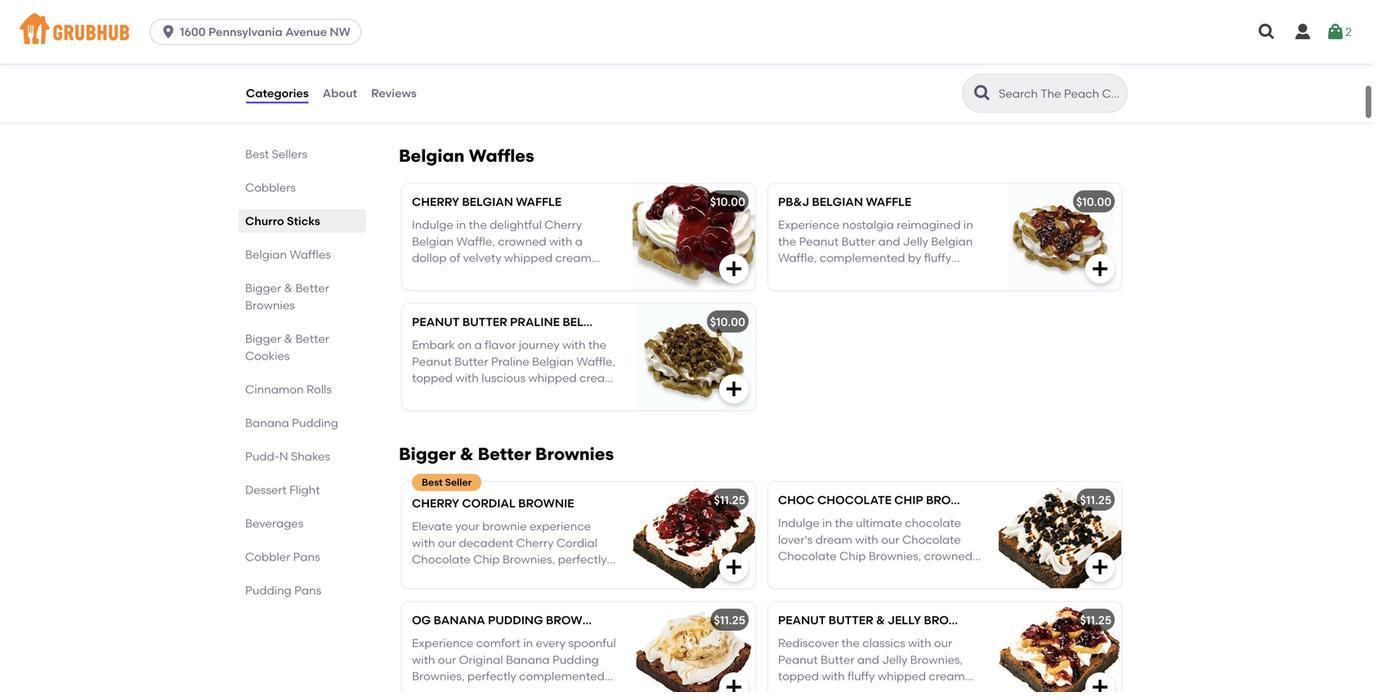 Task type: locate. For each thing, give the bounding box(es) containing it.
choc chocolate chip brownie image
[[999, 482, 1121, 588]]

1 vertical spatial pans
[[294, 584, 321, 597]]

pans right cobbler
[[293, 550, 320, 564]]

0 vertical spatial cherry
[[412, 195, 459, 209]]

waffle
[[516, 195, 562, 209], [866, 195, 912, 209], [616, 315, 662, 329]]

cordial
[[462, 496, 516, 510]]

0 horizontal spatial brownies
[[245, 298, 295, 312]]

&
[[284, 281, 293, 295], [284, 332, 293, 346], [460, 444, 474, 465], [876, 613, 885, 627]]

1 vertical spatial cherry
[[412, 496, 459, 510]]

$10.00
[[710, 195, 745, 209], [1076, 195, 1112, 209], [710, 315, 745, 329]]

belgian waffles down churro sticks
[[245, 248, 331, 262]]

1 vertical spatial butter
[[829, 613, 873, 627]]

churro sticks
[[245, 214, 320, 228]]

pudding
[[292, 416, 338, 430], [245, 584, 292, 597]]

0 horizontal spatial peanut
[[412, 315, 460, 329]]

& up the 'seller'
[[460, 444, 474, 465]]

0 vertical spatial butter
[[462, 315, 507, 329]]

bigger & better brownies up cherry cordial brownie
[[399, 444, 614, 465]]

0 horizontal spatial waffle
[[516, 195, 562, 209]]

choc
[[778, 493, 815, 507]]

waffles up cherry belgian waffle
[[469, 145, 534, 166]]

$11.25
[[714, 493, 745, 507], [1080, 493, 1112, 507], [714, 613, 745, 627], [1080, 613, 1112, 627]]

waffle for pb&j belgian waffle
[[866, 195, 912, 209]]

0 horizontal spatial waffles
[[290, 248, 331, 262]]

butter left jelly
[[829, 613, 873, 627]]

about
[[323, 86, 357, 100]]

& up 'bigger & better cookies'
[[284, 281, 293, 295]]

1 vertical spatial belgian
[[245, 248, 287, 262]]

0 vertical spatial best
[[245, 147, 269, 161]]

pudd-n shakes
[[245, 450, 330, 463]]

banana
[[434, 613, 485, 627]]

better up the 'rolls'
[[295, 332, 329, 346]]

1 vertical spatial waffles
[[290, 248, 331, 262]]

pb&j belgian waffle image
[[999, 184, 1121, 290]]

svg image
[[1257, 22, 1277, 42], [1326, 22, 1345, 42], [160, 24, 177, 40], [1090, 259, 1110, 279], [724, 557, 744, 577], [1090, 557, 1110, 577], [1090, 677, 1110, 692]]

2 cherry from the top
[[412, 496, 459, 510]]

1 horizontal spatial pudding
[[292, 416, 338, 430]]

main navigation navigation
[[0, 0, 1373, 64]]

beverages
[[245, 517, 303, 530]]

pudding down cobbler
[[245, 584, 292, 597]]

1 horizontal spatial belgian waffles
[[399, 145, 534, 166]]

butter left praline
[[462, 315, 507, 329]]

peanut butter praline belgian waffle image
[[633, 304, 755, 410]]

pudding down the 'rolls'
[[292, 416, 338, 430]]

2 vertical spatial bigger
[[399, 444, 456, 465]]

choc chocolate chip brownie
[[778, 493, 982, 507]]

0 horizontal spatial pudding
[[245, 584, 292, 597]]

bigger & better brownies
[[245, 281, 329, 312], [399, 444, 614, 465]]

1 vertical spatial pudding
[[245, 584, 292, 597]]

waffles down sticks
[[290, 248, 331, 262]]

1 horizontal spatial bigger & better brownies
[[399, 444, 614, 465]]

pans for pudding pans
[[294, 584, 321, 597]]

cherry
[[412, 195, 459, 209], [412, 496, 459, 510]]

0 horizontal spatial belgian waffles
[[245, 248, 331, 262]]

pb&j belgian waffle
[[778, 195, 912, 209]]

pudd-
[[245, 450, 279, 463]]

belgian waffles up cherry belgian waffle
[[399, 145, 534, 166]]

belgian waffles
[[399, 145, 534, 166], [245, 248, 331, 262]]

1 horizontal spatial waffle
[[616, 315, 662, 329]]

2 horizontal spatial belgian
[[812, 195, 863, 209]]

waffle for cherry belgian waffle
[[516, 195, 562, 209]]

better
[[295, 281, 329, 295], [295, 332, 329, 346], [478, 444, 531, 465]]

bigger up cookies
[[245, 332, 281, 346]]

og
[[412, 613, 431, 627]]

0 horizontal spatial belgian
[[462, 195, 513, 209]]

1 horizontal spatial belgian
[[399, 145, 465, 166]]

0 vertical spatial waffles
[[469, 145, 534, 166]]

& left jelly
[[876, 613, 885, 627]]

bigger up 'bigger & better cookies'
[[245, 281, 281, 295]]

1 horizontal spatial best
[[422, 476, 443, 488]]

cobbler
[[245, 550, 290, 564]]

0 horizontal spatial belgian
[[245, 248, 287, 262]]

& inside 'bigger & better cookies'
[[284, 332, 293, 346]]

0 vertical spatial pudding
[[292, 416, 338, 430]]

chip
[[894, 493, 923, 507]]

bigger inside 'bigger & better cookies'
[[245, 332, 281, 346]]

bigger
[[245, 281, 281, 295], [245, 332, 281, 346], [399, 444, 456, 465]]

better inside 'bigger & better cookies'
[[295, 332, 329, 346]]

butter for &
[[829, 613, 873, 627]]

0 vertical spatial bigger & better brownies
[[245, 281, 329, 312]]

1 vertical spatial best
[[422, 476, 443, 488]]

cherry for cherry cordial brownie
[[412, 496, 459, 510]]

$10.00 for peanut butter praline belgian waffle
[[710, 315, 745, 329]]

bigger up "best seller"
[[399, 444, 456, 465]]

0 vertical spatial pans
[[293, 550, 320, 564]]

nw
[[330, 25, 351, 39]]

2 horizontal spatial waffle
[[866, 195, 912, 209]]

better up cherry cordial brownie
[[478, 444, 531, 465]]

cobblers
[[245, 181, 296, 195]]

0 horizontal spatial butter
[[462, 315, 507, 329]]

0 vertical spatial peanut
[[412, 315, 460, 329]]

1 vertical spatial bigger
[[245, 332, 281, 346]]

pans
[[293, 550, 320, 564], [294, 584, 321, 597]]

brownie
[[926, 493, 982, 507], [518, 496, 574, 510], [546, 613, 602, 627], [924, 613, 980, 627]]

search icon image
[[973, 83, 992, 103]]

sellers
[[272, 147, 307, 161]]

belgian for pb&j
[[812, 195, 863, 209]]

categories button
[[245, 64, 309, 123]]

best
[[245, 147, 269, 161], [422, 476, 443, 488]]

1600
[[180, 25, 206, 39]]

svg image inside main navigation navigation
[[1293, 22, 1313, 42]]

belgian down churro
[[245, 248, 287, 262]]

best left the 'seller'
[[422, 476, 443, 488]]

butter
[[462, 315, 507, 329], [829, 613, 873, 627]]

best sellers
[[245, 147, 307, 161]]

0 horizontal spatial best
[[245, 147, 269, 161]]

0 vertical spatial belgian waffles
[[399, 145, 534, 166]]

peanut for peanut butter praline belgian waffle
[[412, 315, 460, 329]]

sticks
[[287, 214, 320, 228]]

rolls
[[306, 383, 332, 396]]

better up 'bigger & better cookies'
[[295, 281, 329, 295]]

svg image for peanut butter praline belgian waffle
[[724, 379, 744, 399]]

waffles
[[469, 145, 534, 166], [290, 248, 331, 262]]

svg image
[[1293, 22, 1313, 42], [1090, 80, 1110, 100], [724, 259, 744, 279], [724, 379, 744, 399], [724, 677, 744, 692]]

1 horizontal spatial belgian
[[563, 315, 614, 329]]

strawberry churro stix image
[[999, 5, 1121, 111]]

peanut butter & jelly brownie image
[[999, 602, 1121, 692]]

best seller
[[422, 476, 472, 488]]

banana pudding
[[245, 416, 338, 430]]

belgian
[[462, 195, 513, 209], [812, 195, 863, 209], [563, 315, 614, 329]]

dessert
[[245, 483, 287, 497]]

bigger & better brownies up 'bigger & better cookies'
[[245, 281, 329, 312]]

& up cookies
[[284, 332, 293, 346]]

belgian up cherry belgian waffle
[[399, 145, 465, 166]]

0 vertical spatial bigger
[[245, 281, 281, 295]]

1 horizontal spatial brownies
[[535, 444, 614, 465]]

1 vertical spatial better
[[295, 332, 329, 346]]

1 horizontal spatial butter
[[829, 613, 873, 627]]

about button
[[322, 64, 358, 123]]

brownies
[[245, 298, 295, 312], [535, 444, 614, 465]]

1 vertical spatial peanut
[[778, 613, 826, 627]]

1 horizontal spatial peanut
[[778, 613, 826, 627]]

1 vertical spatial brownies
[[535, 444, 614, 465]]

1 cherry from the top
[[412, 195, 459, 209]]

cherry for cherry belgian waffle
[[412, 195, 459, 209]]

cinnamon
[[245, 383, 304, 396]]

0 horizontal spatial bigger & better brownies
[[245, 281, 329, 312]]

pans for cobbler pans
[[293, 550, 320, 564]]

2 button
[[1326, 17, 1352, 47]]

belgian
[[399, 145, 465, 166], [245, 248, 287, 262]]

1 vertical spatial belgian waffles
[[245, 248, 331, 262]]

Search The Peach Cobbler Factory  search field
[[997, 86, 1122, 101]]

best left sellers
[[245, 147, 269, 161]]

svg image inside '1600 pennsylvania avenue nw' button
[[160, 24, 177, 40]]

peanut
[[412, 315, 460, 329], [778, 613, 826, 627]]

pans down cobbler pans
[[294, 584, 321, 597]]

cherry cordial brownie image
[[633, 482, 755, 588]]



Task type: describe. For each thing, give the bounding box(es) containing it.
jelly
[[888, 613, 921, 627]]

$11.25 for og banana pudding brownie
[[714, 613, 745, 627]]

brownie right chip at the bottom of the page
[[926, 493, 982, 507]]

butter for praline
[[462, 315, 507, 329]]

belgian for cherry
[[462, 195, 513, 209]]

pb&j churro stix image
[[633, 5, 755, 111]]

og banana pudding brownie image
[[633, 602, 755, 692]]

1600 pennsylvania avenue nw
[[180, 25, 351, 39]]

n
[[279, 450, 288, 463]]

0 vertical spatial belgian
[[399, 145, 465, 166]]

reviews
[[371, 86, 417, 100]]

dessert flight
[[245, 483, 320, 497]]

1 horizontal spatial waffles
[[469, 145, 534, 166]]

churro
[[245, 214, 284, 228]]

cherry belgian waffle image
[[633, 184, 755, 290]]

cinnamon rolls
[[245, 383, 332, 396]]

svg image inside 2 button
[[1326, 22, 1345, 42]]

1600 pennsylvania avenue nw button
[[150, 19, 368, 45]]

shakes
[[291, 450, 330, 463]]

cherry cordial brownie
[[412, 496, 574, 510]]

peanut butter praline belgian waffle
[[412, 315, 662, 329]]

svg image for og banana pudding brownie
[[724, 677, 744, 692]]

og banana pudding brownie
[[412, 613, 602, 627]]

flight
[[289, 483, 320, 497]]

svg image for cherry belgian waffle
[[724, 259, 744, 279]]

categories
[[246, 86, 309, 100]]

bigger & better cookies
[[245, 332, 329, 363]]

pudding pans
[[245, 584, 321, 597]]

$10.00 for pb&j belgian waffle
[[1076, 195, 1112, 209]]

pb&j
[[778, 195, 809, 209]]

brownie right jelly
[[924, 613, 980, 627]]

$11.25 for peanut butter & jelly brownie
[[1080, 613, 1112, 627]]

brownie right pudding
[[546, 613, 602, 627]]

cherry belgian waffle
[[412, 195, 562, 209]]

reviews button
[[370, 64, 417, 123]]

best for best sellers
[[245, 147, 269, 161]]

$10.00 for cherry belgian waffle
[[710, 195, 745, 209]]

praline
[[510, 315, 560, 329]]

banana
[[245, 416, 289, 430]]

brownie right cordial
[[518, 496, 574, 510]]

2
[[1345, 25, 1352, 39]]

0 vertical spatial brownies
[[245, 298, 295, 312]]

peanut for peanut butter & jelly brownie
[[778, 613, 826, 627]]

1 vertical spatial bigger & better brownies
[[399, 444, 614, 465]]

avenue
[[285, 25, 327, 39]]

cobbler pans
[[245, 550, 320, 564]]

best for best seller
[[422, 476, 443, 488]]

0 vertical spatial better
[[295, 281, 329, 295]]

chocolate
[[817, 493, 892, 507]]

seller
[[445, 476, 472, 488]]

pennsylvania
[[208, 25, 283, 39]]

cookies
[[245, 349, 290, 363]]

$11.25 for choc chocolate chip brownie
[[1080, 493, 1112, 507]]

2 vertical spatial better
[[478, 444, 531, 465]]

peanut butter & jelly brownie
[[778, 613, 980, 627]]

pudding
[[488, 613, 543, 627]]



Task type: vqa. For each thing, say whether or not it's contained in the screenshot.
PEANUT BUTTER & JELLY BROWNIE
yes



